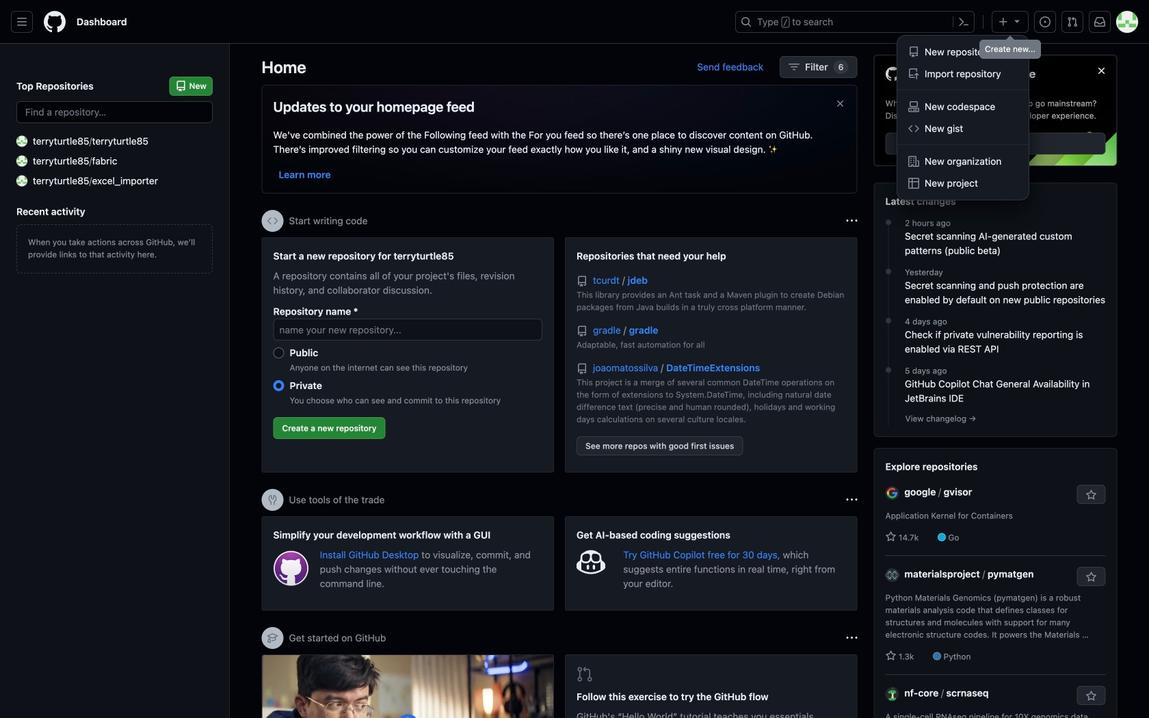 Task type: describe. For each thing, give the bounding box(es) containing it.
star this repository image
[[1086, 490, 1097, 501]]

what is github? image
[[262, 655, 553, 718]]

1 dot fill image from the top
[[883, 217, 894, 228]]

issue opened image
[[1040, 16, 1051, 27]]

1 repo image from the top
[[577, 276, 588, 287]]

2 dot fill image from the top
[[883, 266, 894, 277]]

repo image
[[577, 364, 588, 375]]

close image
[[1096, 65, 1107, 76]]

command palette image
[[959, 16, 969, 27]]

triangle down image
[[1012, 15, 1023, 26]]

filter image
[[789, 62, 800, 73]]

name your new repository... text field
[[273, 319, 543, 341]]

@materialsproject profile image
[[886, 568, 899, 582]]

@google profile image
[[886, 486, 899, 500]]

star this repository image for the @materialsproject profile icon
[[1086, 572, 1097, 583]]

explore repositories navigation
[[874, 448, 1118, 718]]

2 dot fill image from the top
[[883, 365, 894, 376]]

simplify your development workflow with a gui element
[[262, 517, 554, 611]]

star image
[[886, 532, 897, 543]]

plus image
[[998, 16, 1009, 27]]

@nf-core profile image
[[886, 688, 899, 701]]

tools image
[[267, 495, 278, 506]]

star this repository image for @nf-core profile image
[[1086, 691, 1097, 702]]

why am i seeing this? image for repositories that need your help element
[[847, 216, 858, 226]]

1 dot fill image from the top
[[883, 315, 894, 326]]

try the github flow element
[[565, 655, 858, 718]]



Task type: locate. For each thing, give the bounding box(es) containing it.
none radio inside start a new repository element
[[273, 380, 284, 391]]

star image
[[886, 651, 897, 662]]

x image
[[835, 98, 846, 109]]

get ai-based coding suggestions element
[[565, 517, 858, 611]]

start a new repository element
[[262, 237, 554, 473]]

1 vertical spatial dot fill image
[[883, 266, 894, 277]]

None radio
[[273, 348, 284, 359]]

git pull request image
[[1067, 16, 1078, 27]]

terryturtle85 image
[[16, 136, 27, 147]]

homepage image
[[44, 11, 66, 33]]

why am i seeing this? image for get ai-based coding suggestions element
[[847, 495, 858, 506]]

1 vertical spatial dot fill image
[[883, 365, 894, 376]]

0 vertical spatial dot fill image
[[883, 315, 894, 326]]

1 vertical spatial star this repository image
[[1086, 691, 1097, 702]]

why am i seeing this? image
[[847, 633, 858, 644]]

1 star this repository image from the top
[[1086, 572, 1097, 583]]

repositories that need your help element
[[565, 237, 858, 473]]

None radio
[[273, 380, 284, 391]]

what is github? element
[[262, 655, 554, 718]]

tooltip
[[980, 40, 1041, 59]]

git pull request image
[[577, 666, 593, 683]]

1 vertical spatial repo image
[[577, 326, 588, 337]]

none radio inside start a new repository element
[[273, 348, 284, 359]]

fabric image
[[16, 156, 27, 167]]

repo image
[[577, 276, 588, 287], [577, 326, 588, 337]]

Find a repository… text field
[[16, 101, 213, 123]]

star this repository image
[[1086, 572, 1097, 583], [1086, 691, 1097, 702]]

Top Repositories search field
[[16, 101, 213, 123]]

1 vertical spatial why am i seeing this? image
[[847, 495, 858, 506]]

why am i seeing this? image
[[847, 216, 858, 226], [847, 495, 858, 506]]

0 vertical spatial repo image
[[577, 276, 588, 287]]

code image
[[267, 216, 278, 226]]

menu
[[898, 36, 1029, 200]]

2 repo image from the top
[[577, 326, 588, 337]]

dot fill image
[[883, 217, 894, 228], [883, 266, 894, 277]]

github logo image
[[886, 66, 1036, 92]]

0 vertical spatial star this repository image
[[1086, 572, 1097, 583]]

notifications image
[[1095, 16, 1106, 27]]

explore element
[[874, 55, 1118, 718]]

1 why am i seeing this? image from the top
[[847, 216, 858, 226]]

0 vertical spatial why am i seeing this? image
[[847, 216, 858, 226]]

mortar board image
[[267, 633, 278, 644]]

0 vertical spatial dot fill image
[[883, 217, 894, 228]]

dot fill image
[[883, 315, 894, 326], [883, 365, 894, 376]]

2 why am i seeing this? image from the top
[[847, 495, 858, 506]]

excel_importer image
[[16, 175, 27, 186]]

github desktop image
[[273, 551, 309, 586]]

2 star this repository image from the top
[[1086, 691, 1097, 702]]



Task type: vqa. For each thing, say whether or not it's contained in the screenshot.
the topmost triangle down icon
no



